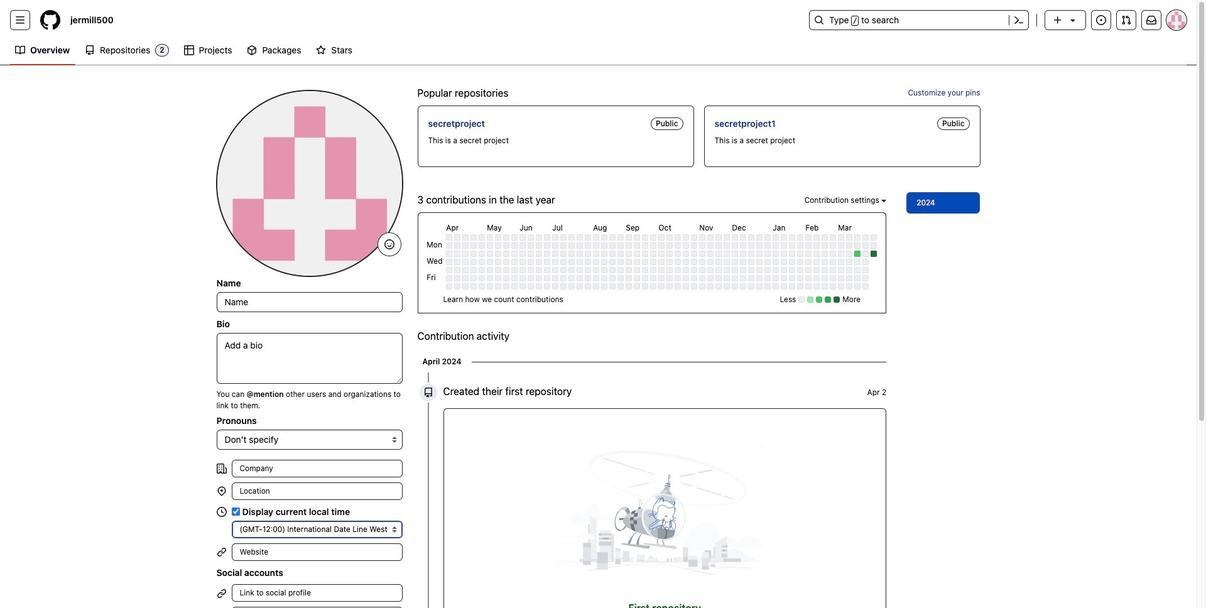 Task type: locate. For each thing, give the bounding box(es) containing it.
Link to social profile text field
[[232, 585, 403, 602]]

Add a bio text field
[[217, 333, 403, 384]]

homepage image
[[40, 10, 60, 30]]

None checkbox
[[232, 508, 240, 516]]

link image
[[217, 547, 227, 558]]

repo image
[[85, 45, 95, 55], [423, 388, 433, 398]]

git pull request image
[[1122, 15, 1132, 25]]

Location field
[[232, 483, 403, 500]]

0 vertical spatial repo image
[[85, 45, 95, 55]]

smiley image
[[384, 239, 394, 250]]

1 vertical spatial repo image
[[423, 388, 433, 398]]

table image
[[184, 45, 194, 55]]

organization image
[[217, 464, 227, 474]]

1 horizontal spatial repo image
[[423, 388, 433, 398]]

grid
[[425, 221, 880, 292]]

cell
[[446, 235, 453, 241], [455, 235, 461, 241], [463, 235, 469, 241], [471, 235, 477, 241], [479, 235, 485, 241], [487, 235, 494, 241], [496, 235, 502, 241], [504, 235, 510, 241], [512, 235, 518, 241], [520, 235, 526, 241], [528, 235, 534, 241], [536, 235, 543, 241], [545, 235, 551, 241], [553, 235, 559, 241], [561, 235, 567, 241], [569, 235, 575, 241], [577, 235, 584, 241], [585, 235, 592, 241], [594, 235, 600, 241], [602, 235, 608, 241], [610, 235, 616, 241], [618, 235, 624, 241], [626, 235, 633, 241], [634, 235, 641, 241], [643, 235, 649, 241], [651, 235, 657, 241], [659, 235, 665, 241], [667, 235, 673, 241], [675, 235, 682, 241], [683, 235, 690, 241], [692, 235, 698, 241], [700, 235, 706, 241], [708, 235, 714, 241], [716, 235, 722, 241], [724, 235, 731, 241], [732, 235, 739, 241], [741, 235, 747, 241], [749, 235, 755, 241], [757, 235, 763, 241], [765, 235, 771, 241], [773, 235, 780, 241], [782, 235, 788, 241], [790, 235, 796, 241], [798, 235, 804, 241], [806, 235, 812, 241], [814, 235, 820, 241], [822, 235, 829, 241], [831, 235, 837, 241], [839, 235, 845, 241], [847, 235, 853, 241], [855, 235, 861, 241], [863, 235, 870, 241], [871, 235, 878, 241], [446, 243, 453, 249], [455, 243, 461, 249], [463, 243, 469, 249], [471, 243, 477, 249], [479, 243, 485, 249], [487, 243, 494, 249], [496, 243, 502, 249], [504, 243, 510, 249], [512, 243, 518, 249], [520, 243, 526, 249], [528, 243, 534, 249], [536, 243, 543, 249], [545, 243, 551, 249], [553, 243, 559, 249], [561, 243, 567, 249], [569, 243, 575, 249], [577, 243, 584, 249], [585, 243, 592, 249], [594, 243, 600, 249], [602, 243, 608, 249], [610, 243, 616, 249], [618, 243, 624, 249], [626, 243, 633, 249], [634, 243, 641, 249], [643, 243, 649, 249], [651, 243, 657, 249], [659, 243, 665, 249], [667, 243, 673, 249], [675, 243, 682, 249], [683, 243, 690, 249], [692, 243, 698, 249], [700, 243, 706, 249], [708, 243, 714, 249], [716, 243, 722, 249], [724, 243, 731, 249], [732, 243, 739, 249], [741, 243, 747, 249], [749, 243, 755, 249], [757, 243, 763, 249], [765, 243, 771, 249], [773, 243, 780, 249], [782, 243, 788, 249], [790, 243, 796, 249], [798, 243, 804, 249], [806, 243, 812, 249], [814, 243, 820, 249], [822, 243, 829, 249], [831, 243, 837, 249], [839, 243, 845, 249], [847, 243, 853, 249], [855, 243, 861, 249], [863, 243, 870, 249], [871, 243, 878, 249], [446, 251, 453, 257], [455, 251, 461, 257], [463, 251, 469, 257], [471, 251, 477, 257], [479, 251, 485, 257], [487, 251, 494, 257], [496, 251, 502, 257], [504, 251, 510, 257], [512, 251, 518, 257], [520, 251, 526, 257], [528, 251, 534, 257], [536, 251, 543, 257], [545, 251, 551, 257], [553, 251, 559, 257], [561, 251, 567, 257], [569, 251, 575, 257], [577, 251, 584, 257], [585, 251, 592, 257], [594, 251, 600, 257], [602, 251, 608, 257], [610, 251, 616, 257], [618, 251, 624, 257], [626, 251, 633, 257], [634, 251, 641, 257], [643, 251, 649, 257], [651, 251, 657, 257], [659, 251, 665, 257], [667, 251, 673, 257], [675, 251, 682, 257], [683, 251, 690, 257], [692, 251, 698, 257], [700, 251, 706, 257], [708, 251, 714, 257], [716, 251, 722, 257], [724, 251, 731, 257], [732, 251, 739, 257], [741, 251, 747, 257], [749, 251, 755, 257], [757, 251, 763, 257], [765, 251, 771, 257], [773, 251, 780, 257], [782, 251, 788, 257], [790, 251, 796, 257], [798, 251, 804, 257], [806, 251, 812, 257], [814, 251, 820, 257], [822, 251, 829, 257], [831, 251, 837, 257], [839, 251, 845, 257], [847, 251, 853, 257], [855, 251, 861, 257], [863, 251, 870, 257], [871, 251, 878, 257], [446, 259, 453, 265], [455, 259, 461, 265], [463, 259, 469, 265], [471, 259, 477, 265], [479, 259, 485, 265], [487, 259, 494, 265], [496, 259, 502, 265], [504, 259, 510, 265], [512, 259, 518, 265], [520, 259, 526, 265], [528, 259, 534, 265], [536, 259, 543, 265], [545, 259, 551, 265], [553, 259, 559, 265], [561, 259, 567, 265], [569, 259, 575, 265], [577, 259, 584, 265], [585, 259, 592, 265], [594, 259, 600, 265], [602, 259, 608, 265], [610, 259, 616, 265], [618, 259, 624, 265], [626, 259, 633, 265], [634, 259, 641, 265], [643, 259, 649, 265], [651, 259, 657, 265], [659, 259, 665, 265], [667, 259, 673, 265], [675, 259, 682, 265], [683, 259, 690, 265], [692, 259, 698, 265], [700, 259, 706, 265], [708, 259, 714, 265], [716, 259, 722, 265], [724, 259, 731, 265], [732, 259, 739, 265], [741, 259, 747, 265], [749, 259, 755, 265], [757, 259, 763, 265], [765, 259, 771, 265], [773, 259, 780, 265], [782, 259, 788, 265], [790, 259, 796, 265], [798, 259, 804, 265], [806, 259, 812, 265], [814, 259, 820, 265], [822, 259, 829, 265], [831, 259, 837, 265], [839, 259, 845, 265], [847, 259, 853, 265], [855, 259, 861, 265], [863, 259, 870, 265], [446, 267, 453, 274], [455, 267, 461, 274], [463, 267, 469, 274], [471, 267, 477, 274], [479, 267, 485, 274], [487, 267, 494, 274], [496, 267, 502, 274], [504, 267, 510, 274], [512, 267, 518, 274], [520, 267, 526, 274], [528, 267, 534, 274], [536, 267, 543, 274], [545, 267, 551, 274], [553, 267, 559, 274], [561, 267, 567, 274], [569, 267, 575, 274], [577, 267, 584, 274], [585, 267, 592, 274], [594, 267, 600, 274], [602, 267, 608, 274], [610, 267, 616, 274], [618, 267, 624, 274], [626, 267, 633, 274], [634, 267, 641, 274], [643, 267, 649, 274], [651, 267, 657, 274], [659, 267, 665, 274], [667, 267, 673, 274], [675, 267, 682, 274], [683, 267, 690, 274], [692, 267, 698, 274], [700, 267, 706, 274], [708, 267, 714, 274], [716, 267, 722, 274], [724, 267, 731, 274], [732, 267, 739, 274], [741, 267, 747, 274], [749, 267, 755, 274], [757, 267, 763, 274], [765, 267, 771, 274], [773, 267, 780, 274], [782, 267, 788, 274], [790, 267, 796, 274], [798, 267, 804, 274], [806, 267, 812, 274], [814, 267, 820, 274], [822, 267, 829, 274], [831, 267, 837, 274], [839, 267, 845, 274], [847, 267, 853, 274], [855, 267, 861, 274], [863, 267, 870, 274], [446, 276, 453, 282], [455, 276, 461, 282], [463, 276, 469, 282], [471, 276, 477, 282], [479, 276, 485, 282], [487, 276, 494, 282], [496, 276, 502, 282], [504, 276, 510, 282], [512, 276, 518, 282], [520, 276, 526, 282], [528, 276, 534, 282], [536, 276, 543, 282], [545, 276, 551, 282], [553, 276, 559, 282], [561, 276, 567, 282], [569, 276, 575, 282], [577, 276, 584, 282], [585, 276, 592, 282], [594, 276, 600, 282], [602, 276, 608, 282], [610, 276, 616, 282], [618, 276, 624, 282], [626, 276, 633, 282], [634, 276, 641, 282], [643, 276, 649, 282], [651, 276, 657, 282], [659, 276, 665, 282], [667, 276, 673, 282], [675, 276, 682, 282], [683, 276, 690, 282], [692, 276, 698, 282], [700, 276, 706, 282], [708, 276, 714, 282], [716, 276, 722, 282], [724, 276, 731, 282], [732, 276, 739, 282], [741, 276, 747, 282], [749, 276, 755, 282], [757, 276, 763, 282], [765, 276, 771, 282], [773, 276, 780, 282], [782, 276, 788, 282], [790, 276, 796, 282], [798, 276, 804, 282], [806, 276, 812, 282], [814, 276, 820, 282], [822, 276, 829, 282], [831, 276, 837, 282], [839, 276, 845, 282], [847, 276, 853, 282], [855, 276, 861, 282], [863, 276, 870, 282], [446, 284, 453, 290], [455, 284, 461, 290], [463, 284, 469, 290], [471, 284, 477, 290], [479, 284, 485, 290], [487, 284, 494, 290], [496, 284, 502, 290], [504, 284, 510, 290], [512, 284, 518, 290], [520, 284, 526, 290], [528, 284, 534, 290], [536, 284, 543, 290], [545, 284, 551, 290], [553, 284, 559, 290], [561, 284, 567, 290], [569, 284, 575, 290], [577, 284, 584, 290], [585, 284, 592, 290], [594, 284, 600, 290], [602, 284, 608, 290], [610, 284, 616, 290], [618, 284, 624, 290], [626, 284, 633, 290], [634, 284, 641, 290], [643, 284, 649, 290], [651, 284, 657, 290], [659, 284, 665, 290], [667, 284, 673, 290], [675, 284, 682, 290], [683, 284, 690, 290], [692, 284, 698, 290], [700, 284, 706, 290], [708, 284, 714, 290], [716, 284, 722, 290], [724, 284, 731, 290], [732, 284, 739, 290], [741, 284, 747, 290], [749, 284, 755, 290], [757, 284, 763, 290], [765, 284, 771, 290], [773, 284, 780, 290], [782, 284, 788, 290], [790, 284, 796, 290], [798, 284, 804, 290], [806, 284, 812, 290], [814, 284, 820, 290], [822, 284, 829, 290], [831, 284, 837, 290], [839, 284, 845, 290], [847, 284, 853, 290], [855, 284, 861, 290], [863, 284, 870, 290]]

issue opened image
[[1097, 15, 1107, 25]]

Link to social profile text field
[[232, 607, 403, 608]]



Task type: vqa. For each thing, say whether or not it's contained in the screenshot.
assigned
no



Task type: describe. For each thing, give the bounding box(es) containing it.
book image
[[15, 45, 25, 55]]

package image
[[247, 45, 257, 55]]

0 horizontal spatial repo image
[[85, 45, 95, 55]]

clock image
[[217, 507, 227, 517]]

congratulations on your first repository! image
[[508, 419, 822, 608]]

notifications image
[[1147, 15, 1157, 25]]

Company field
[[232, 460, 403, 478]]

star image
[[316, 45, 326, 55]]

location image
[[217, 487, 227, 497]]

command palette image
[[1014, 15, 1025, 25]]

plus image
[[1053, 15, 1064, 25]]

Website field
[[232, 544, 403, 561]]

change your avatar image
[[217, 91, 403, 277]]

social account image
[[217, 589, 227, 599]]

Name field
[[217, 292, 403, 312]]

triangle down image
[[1069, 15, 1079, 25]]



